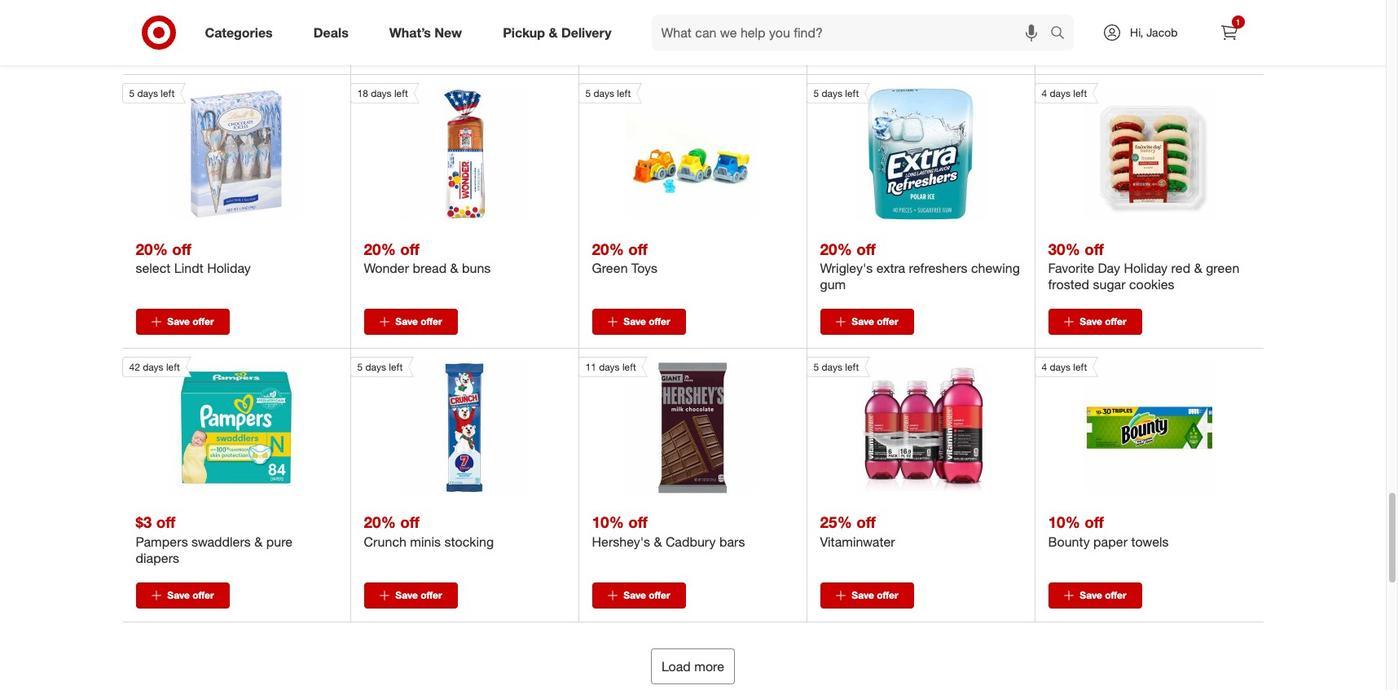 Task type: locate. For each thing, give the bounding box(es) containing it.
save offer for 10% off hershey's & cadbury bars
[[624, 589, 671, 601]]

holiday left red
[[1124, 260, 1168, 276]]

off for $3 off pampers swaddlers & pure diapers
[[156, 513, 176, 532]]

off up bread
[[400, 239, 420, 258]]

green
[[1207, 260, 1240, 276]]

off for 20% off wonder bread & buns
[[400, 239, 420, 258]]

20% up green
[[592, 239, 624, 258]]

hi,
[[1131, 25, 1144, 39]]

20% off wrigley's extra refreshers chewing gum
[[820, 239, 1020, 292]]

2 4 from the top
[[1042, 361, 1048, 373]]

4
[[1042, 87, 1048, 99], [1042, 361, 1048, 373]]

1 holiday from the left
[[207, 260, 251, 276]]

5 for 20% off green toys
[[586, 87, 591, 99]]

11 days left
[[586, 361, 637, 373]]

10%
[[592, 513, 624, 532], [1049, 513, 1081, 532]]

5
[[129, 87, 135, 99], [586, 87, 591, 99], [814, 87, 819, 99], [357, 361, 363, 373], [814, 361, 819, 373]]

offer for 20% off wrigley's extra refreshers chewing gum
[[877, 315, 899, 327]]

off inside the 10% off bounty paper towels
[[1085, 513, 1104, 532]]

save offer
[[167, 41, 214, 54], [624, 41, 671, 54], [852, 41, 899, 54], [1080, 41, 1127, 54], [167, 315, 214, 327], [396, 315, 442, 327], [624, 315, 671, 327], [852, 315, 899, 327], [1080, 315, 1127, 327], [167, 589, 214, 601], [396, 589, 442, 601], [624, 589, 671, 601], [852, 589, 899, 601], [1080, 589, 1127, 601]]

1 link
[[1212, 15, 1248, 51]]

off inside 30% off favorite day holiday red & green frosted sugar cookies
[[1085, 239, 1104, 258]]

offer for 20% off crunch minis stocking
[[421, 589, 442, 601]]

20% inside 20% off green toys
[[592, 239, 624, 258]]

save offer for 20% off crunch minis stocking
[[396, 589, 442, 601]]

0 vertical spatial 4
[[1042, 87, 1048, 99]]

days for 30% off favorite day holiday red & green frosted sugar cookies
[[1050, 87, 1071, 99]]

holiday right 'lindt'
[[207, 260, 251, 276]]

off up 'lindt'
[[172, 239, 191, 258]]

holiday inside 30% off favorite day holiday red & green frosted sugar cookies
[[1124, 260, 1168, 276]]

left for 20% off select lindt holiday
[[161, 87, 175, 99]]

& right red
[[1195, 260, 1203, 276]]

20% up wrigley's
[[820, 239, 853, 258]]

5 days left button for 25% off vitaminwater
[[807, 357, 987, 494]]

off for 20% off select lindt holiday
[[172, 239, 191, 258]]

off inside 20% off green toys
[[629, 239, 648, 258]]

&
[[230, 0, 238, 2], [641, 2, 649, 18], [549, 24, 558, 40], [450, 260, 459, 276], [1195, 260, 1203, 276], [255, 534, 263, 550], [654, 534, 662, 550]]

left for 20% off wonder bread & buns
[[394, 87, 408, 99]]

deals
[[314, 24, 349, 40]]

off up pampers
[[156, 513, 176, 532]]

& left pure on the bottom left of page
[[255, 534, 263, 550]]

0 horizontal spatial 10%
[[592, 513, 624, 532]]

0 vertical spatial 4 days left
[[1042, 87, 1088, 99]]

bread
[[413, 260, 447, 276]]

1 vertical spatial 4
[[1042, 361, 1048, 373]]

save offer button for 20% off wonder bread & buns
[[364, 309, 458, 335]]

search
[[1043, 26, 1083, 42]]

1 4 days left button from the top
[[1035, 83, 1216, 220]]

bounty
[[1049, 534, 1090, 550]]

more
[[695, 658, 725, 675]]

save offer button for 10% off hershey's & cadbury bars
[[592, 583, 686, 609]]

10% inside the 10% off bounty paper towels
[[1049, 513, 1081, 532]]

holiday
[[207, 260, 251, 276], [1124, 260, 1168, 276]]

off for 10% off bounty paper towels
[[1085, 513, 1104, 532]]

& right pickup
[[549, 24, 558, 40]]

1 horizontal spatial holiday
[[1124, 260, 1168, 276]]

& right godiva
[[230, 0, 238, 2]]

jell-
[[136, 0, 169, 2]]

paper
[[1094, 534, 1128, 550]]

cadbury
[[666, 534, 716, 550]]

days for 20% off crunch minis stocking
[[366, 361, 386, 373]]

42 days left
[[129, 361, 180, 373]]

4 days left
[[1042, 87, 1088, 99], [1042, 361, 1088, 373]]

& left cadbury
[[654, 534, 662, 550]]

towels
[[1132, 534, 1169, 550]]

left for 10% off hershey's & cadbury bars
[[623, 361, 637, 373]]

2 holiday from the left
[[1124, 260, 1168, 276]]

5 days left button for 20% off wrigley's extra refreshers chewing gum
[[807, 83, 987, 220]]

25%
[[820, 513, 853, 532]]

5 days left for 25% off vitaminwater
[[814, 361, 859, 373]]

offer for 20% off wonder bread & buns
[[421, 315, 442, 327]]

off up vitaminwater
[[857, 513, 876, 532]]

2 10% from the left
[[1049, 513, 1081, 532]]

days
[[137, 87, 158, 99], [371, 87, 392, 99], [594, 87, 615, 99], [822, 87, 843, 99], [1050, 87, 1071, 99], [143, 361, 164, 373], [366, 361, 386, 373], [599, 361, 620, 373], [822, 361, 843, 373], [1050, 361, 1071, 373]]

off for 20% off crunch minis stocking
[[400, 513, 420, 532]]

pickup
[[503, 24, 545, 40]]

load
[[662, 658, 691, 675]]

red
[[1172, 260, 1191, 276]]

save for 20% off green toys
[[624, 315, 646, 327]]

10% inside 10% off hershey's & cadbury bars
[[592, 513, 624, 532]]

off up wrigley's
[[857, 239, 876, 258]]

4 days left for 10%
[[1042, 361, 1088, 373]]

30% off favorite day holiday red & green frosted sugar cookies
[[1049, 239, 1240, 292]]

left for 10% off bounty paper towels
[[1074, 361, 1088, 373]]

1 vertical spatial 4 days left button
[[1035, 357, 1216, 494]]

1 4 days left from the top
[[1042, 87, 1088, 99]]

20% up wonder
[[364, 239, 396, 258]]

20% for 20% off select lindt holiday
[[136, 239, 168, 258]]

1 vertical spatial 4 days left
[[1042, 361, 1088, 373]]

4 for 30% off
[[1042, 87, 1048, 99]]

buns
[[462, 260, 491, 276]]

load more
[[662, 658, 725, 675]]

save offer button for 20% off wrigley's extra refreshers chewing gum
[[820, 309, 914, 335]]

& inside starbucks seasonal items - bagged & single cup coffee
[[641, 2, 649, 18]]

pure
[[266, 534, 293, 550]]

1 horizontal spatial 10%
[[1049, 513, 1081, 532]]

left for 20% off wrigley's extra refreshers chewing gum
[[846, 87, 859, 99]]

5 for 20% off wrigley's extra refreshers chewing gum
[[814, 87, 819, 99]]

what's new link
[[376, 15, 483, 51]]

save for 20% off wonder bread & buns
[[396, 315, 418, 327]]

days for $3 off pampers swaddlers & pure diapers
[[143, 361, 164, 373]]

off inside '$3 off pampers swaddlers & pure diapers'
[[156, 513, 176, 532]]

5 days left button for 20% off select lindt holiday
[[122, 83, 302, 220]]

0 horizontal spatial holiday
[[207, 260, 251, 276]]

single
[[652, 2, 687, 18]]

minis
[[410, 534, 441, 550]]

frosted
[[1049, 276, 1090, 292]]

20% inside 20% off select lindt holiday
[[136, 239, 168, 258]]

2 4 days left from the top
[[1042, 361, 1088, 373]]

20% off wonder bread & buns
[[364, 239, 491, 276]]

20% inside 20% off wrigley's extra refreshers chewing gum
[[820, 239, 853, 258]]

load more button
[[651, 649, 735, 684]]

5 days left button
[[122, 83, 302, 220], [578, 83, 759, 220], [807, 83, 987, 220], [350, 357, 531, 494], [807, 357, 987, 494]]

11
[[586, 361, 597, 373]]

5 days left
[[129, 87, 175, 99], [586, 87, 631, 99], [814, 87, 859, 99], [357, 361, 403, 373], [814, 361, 859, 373]]

what's
[[389, 24, 431, 40]]

left for 30% off favorite day holiday red & green frosted sugar cookies
[[1074, 87, 1088, 99]]

save
[[167, 41, 190, 54], [624, 41, 646, 54], [852, 41, 875, 54], [1080, 41, 1103, 54], [167, 315, 190, 327], [396, 315, 418, 327], [624, 315, 646, 327], [852, 315, 875, 327], [1080, 315, 1103, 327], [167, 589, 190, 601], [396, 589, 418, 601], [624, 589, 646, 601], [852, 589, 875, 601], [1080, 589, 1103, 601]]

20% up crunch
[[364, 513, 396, 532]]

bars
[[720, 534, 745, 550]]

offer for 30% off favorite day holiday red & green frosted sugar cookies
[[1105, 315, 1127, 327]]

20% for 20% off green toys
[[592, 239, 624, 258]]

off up day at the top right
[[1085, 239, 1104, 258]]

20% inside 20% off wonder bread & buns
[[364, 239, 396, 258]]

2 4 days left button from the top
[[1035, 357, 1216, 494]]

1 4 from the top
[[1042, 87, 1048, 99]]

10% off hershey's & cadbury bars
[[592, 513, 745, 550]]

save offer button
[[136, 35, 229, 61], [592, 35, 686, 61], [820, 35, 914, 61], [1049, 35, 1142, 61], [136, 309, 229, 335], [364, 309, 458, 335], [592, 309, 686, 335], [820, 309, 914, 335], [1049, 309, 1142, 335], [136, 583, 229, 609], [364, 583, 458, 609], [592, 583, 686, 609], [820, 583, 914, 609], [1049, 583, 1142, 609]]

What can we help you find? suggestions appear below search field
[[652, 15, 1055, 51]]

off up hershey's
[[629, 513, 648, 532]]

10% up hershey's
[[592, 513, 624, 532]]

10% up bounty
[[1049, 513, 1081, 532]]

diapers
[[136, 550, 179, 566]]

days for 20% off wrigley's extra refreshers chewing gum
[[822, 87, 843, 99]]

off for 20% off green toys
[[629, 239, 648, 258]]

& inside 20% off wonder bread & buns
[[450, 260, 459, 276]]

cookies
[[1130, 276, 1175, 292]]

cup
[[690, 2, 712, 18]]

5 days left button for 20% off crunch minis stocking
[[350, 357, 531, 494]]

1 10% from the left
[[592, 513, 624, 532]]

offer for 25% off vitaminwater
[[877, 589, 899, 601]]

20% off select lindt holiday
[[136, 239, 251, 276]]

off inside 20% off crunch minis stocking
[[400, 513, 420, 532]]

save offer for 30% off favorite day holiday red & green frosted sugar cookies
[[1080, 315, 1127, 327]]

20% up select
[[136, 239, 168, 258]]

5 days left for 20% off select lindt holiday
[[129, 87, 175, 99]]

10% for 10% off hershey's & cadbury bars
[[592, 513, 624, 532]]

off inside 10% off hershey's & cadbury bars
[[629, 513, 648, 532]]

off for 30% off favorite day holiday red & green frosted sugar cookies
[[1085, 239, 1104, 258]]

off up toys
[[629, 239, 648, 258]]

off inside 20% off wonder bread & buns
[[400, 239, 420, 258]]

green
[[592, 260, 628, 276]]

categories
[[205, 24, 273, 40]]

offer
[[193, 41, 214, 54], [649, 41, 671, 54], [877, 41, 899, 54], [1105, 41, 1127, 54], [193, 315, 214, 327], [421, 315, 442, 327], [649, 315, 671, 327], [877, 315, 899, 327], [1105, 315, 1127, 327], [193, 589, 214, 601], [421, 589, 442, 601], [649, 589, 671, 601], [877, 589, 899, 601], [1105, 589, 1127, 601]]

5 for 20% off select lindt holiday
[[129, 87, 135, 99]]

off
[[172, 239, 191, 258], [400, 239, 420, 258], [629, 239, 648, 258], [857, 239, 876, 258], [1085, 239, 1104, 258], [156, 513, 176, 532], [400, 513, 420, 532], [629, 513, 648, 532], [857, 513, 876, 532], [1085, 513, 1104, 532]]

& left single
[[641, 2, 649, 18]]

& inside 10% off hershey's & cadbury bars
[[654, 534, 662, 550]]

off inside 25% off vitaminwater
[[857, 513, 876, 532]]

off up paper
[[1085, 513, 1104, 532]]

off inside 20% off select lindt holiday
[[172, 239, 191, 258]]

hi, jacob
[[1131, 25, 1178, 39]]

left for 20% off crunch minis stocking
[[389, 361, 403, 373]]

off for 10% off hershey's & cadbury bars
[[629, 513, 648, 532]]

20%
[[136, 239, 168, 258], [364, 239, 396, 258], [592, 239, 624, 258], [820, 239, 853, 258], [364, 513, 396, 532]]

off inside 20% off wrigley's extra refreshers chewing gum
[[857, 239, 876, 258]]

& inside pickup & delivery link
[[549, 24, 558, 40]]

holiday inside 20% off select lindt holiday
[[207, 260, 251, 276]]

0 vertical spatial 4 days left button
[[1035, 83, 1216, 220]]

hershey's
[[592, 534, 650, 550]]

& left the buns in the top left of the page
[[450, 260, 459, 276]]

offer for 10% off hershey's & cadbury bars
[[649, 589, 671, 601]]

5 days left button for 20% off green toys
[[578, 83, 759, 220]]

20% inside 20% off crunch minis stocking
[[364, 513, 396, 532]]

offer for 10% off bounty paper towels
[[1105, 589, 1127, 601]]

off up the minis
[[400, 513, 420, 532]]



Task type: vqa. For each thing, say whether or not it's contained in the screenshot.
JELL-O, GODIVA & COLLIDERS PUDDING
yes



Task type: describe. For each thing, give the bounding box(es) containing it.
lindt
[[174, 260, 204, 276]]

-
[[746, 0, 751, 2]]

5 days left for 20% off crunch minis stocking
[[357, 361, 403, 373]]

18 days left button
[[350, 83, 531, 220]]

swaddlers
[[192, 534, 251, 550]]

crunch
[[364, 534, 407, 550]]

left for 25% off vitaminwater
[[846, 361, 859, 373]]

10% for 10% off bounty paper towels
[[1049, 513, 1081, 532]]

refreshers
[[909, 260, 968, 276]]

save offer for 20% off green toys
[[624, 315, 671, 327]]

select
[[136, 260, 171, 276]]

jacob
[[1147, 25, 1178, 39]]

days for 25% off vitaminwater
[[822, 361, 843, 373]]

extra
[[877, 260, 906, 276]]

search button
[[1043, 15, 1083, 54]]

5 for 20% off crunch minis stocking
[[357, 361, 363, 373]]

& inside 30% off favorite day holiday red & green frosted sugar cookies
[[1195, 260, 1203, 276]]

4 days left button for 10% off
[[1035, 357, 1216, 494]]

coffee
[[716, 2, 752, 18]]

pickup & delivery link
[[489, 15, 632, 51]]

holiday for 20% off
[[207, 260, 251, 276]]

18 days left
[[357, 87, 408, 99]]

save offer button for 25% off vitaminwater
[[820, 583, 914, 609]]

off for 25% off vitaminwater
[[857, 513, 876, 532]]

save offer button for 20% off select lindt holiday
[[136, 309, 229, 335]]

save for 20% off wrigley's extra refreshers chewing gum
[[852, 315, 875, 327]]

starbucks
[[592, 0, 651, 2]]

vitaminwater
[[820, 534, 896, 550]]

save offer for 20% off select lindt holiday
[[167, 315, 214, 327]]

o,
[[169, 0, 182, 2]]

4 days left for 30%
[[1042, 87, 1088, 99]]

save for 30% off favorite day holiday red & green frosted sugar cookies
[[1080, 315, 1103, 327]]

save offer for 25% off vitaminwater
[[852, 589, 899, 601]]

wrigley's
[[820, 260, 873, 276]]

5 days left for 20% off green toys
[[586, 87, 631, 99]]

categories link
[[191, 15, 293, 51]]

sugar
[[1094, 276, 1126, 292]]

5 days left for 20% off wrigley's extra refreshers chewing gum
[[814, 87, 859, 99]]

10% off bounty paper towels
[[1049, 513, 1169, 550]]

save for 10% off hershey's & cadbury bars
[[624, 589, 646, 601]]

bagged
[[592, 2, 637, 18]]

42 days left button
[[122, 357, 302, 494]]

what's new
[[389, 24, 462, 40]]

11 days left button
[[578, 357, 759, 494]]

4 for 10% off
[[1042, 361, 1048, 373]]

save offer for 10% off bounty paper towels
[[1080, 589, 1127, 601]]

delivery
[[562, 24, 612, 40]]

offer for 20% off green toys
[[649, 315, 671, 327]]

pampers
[[136, 534, 188, 550]]

colliders
[[242, 0, 293, 2]]

days for 20% off green toys
[[594, 87, 615, 99]]

off for 20% off wrigley's extra refreshers chewing gum
[[857, 239, 876, 258]]

jell-o, godiva & colliders pudding
[[136, 0, 293, 18]]

1
[[1236, 17, 1241, 27]]

$3
[[136, 513, 152, 532]]

gum
[[820, 276, 846, 292]]

save offer button for 20% off crunch minis stocking
[[364, 583, 458, 609]]

20% off crunch minis stocking
[[364, 513, 494, 550]]

30%
[[1049, 239, 1081, 258]]

jell-o, godiva & colliders pudding button
[[136, 0, 337, 35]]

save offer for 20% off wonder bread & buns
[[396, 315, 442, 327]]

days for 20% off select lindt holiday
[[137, 87, 158, 99]]

5 for 25% off vitaminwater
[[814, 361, 819, 373]]

20% for 20% off crunch minis stocking
[[364, 513, 396, 532]]

starbucks seasonal items - bagged & single cup coffee button
[[592, 0, 794, 35]]

starbucks seasonal items - bagged & single cup coffee
[[592, 0, 752, 18]]

save offer button for 10% off bounty paper towels
[[1049, 583, 1142, 609]]

4 days left button for 30% off
[[1035, 83, 1216, 220]]

save for 25% off vitaminwater
[[852, 589, 875, 601]]

& inside jell-o, godiva & colliders pudding
[[230, 0, 238, 2]]

save for $3 off pampers swaddlers & pure diapers
[[167, 589, 190, 601]]

seasonal
[[655, 0, 706, 2]]

save for 20% off crunch minis stocking
[[396, 589, 418, 601]]

& inside '$3 off pampers swaddlers & pure diapers'
[[255, 534, 263, 550]]

20% off green toys
[[592, 239, 658, 276]]

stocking
[[445, 534, 494, 550]]

save offer button for $3 off pampers swaddlers & pure diapers
[[136, 583, 229, 609]]

toys
[[632, 260, 658, 276]]

offer for 20% off select lindt holiday
[[193, 315, 214, 327]]

save offer button for 30% off favorite day holiday red & green frosted sugar cookies
[[1049, 309, 1142, 335]]

pudding
[[136, 2, 184, 18]]

days for 10% off hershey's & cadbury bars
[[599, 361, 620, 373]]

$3 off pampers swaddlers & pure diapers
[[136, 513, 293, 566]]

save for 20% off select lindt holiday
[[167, 315, 190, 327]]

save offer for $3 off pampers swaddlers & pure diapers
[[167, 589, 214, 601]]

save for 10% off bounty paper towels
[[1080, 589, 1103, 601]]

holiday for 30% off
[[1124, 260, 1168, 276]]

new
[[435, 24, 462, 40]]

20% for 20% off wrigley's extra refreshers chewing gum
[[820, 239, 853, 258]]

left for $3 off pampers swaddlers & pure diapers
[[166, 361, 180, 373]]

days for 10% off bounty paper towels
[[1050, 361, 1071, 373]]

wonder
[[364, 260, 409, 276]]

favorite
[[1049, 260, 1095, 276]]

18
[[357, 87, 368, 99]]

save offer button for 20% off green toys
[[592, 309, 686, 335]]

godiva
[[185, 0, 227, 2]]

left for 20% off green toys
[[617, 87, 631, 99]]

42
[[129, 361, 140, 373]]

20% for 20% off wonder bread & buns
[[364, 239, 396, 258]]

items
[[710, 0, 742, 2]]

days for 20% off wonder bread & buns
[[371, 87, 392, 99]]

25% off vitaminwater
[[820, 513, 896, 550]]

day
[[1098, 260, 1121, 276]]

save offer for 20% off wrigley's extra refreshers chewing gum
[[852, 315, 899, 327]]

offer for $3 off pampers swaddlers & pure diapers
[[193, 589, 214, 601]]

pickup & delivery
[[503, 24, 612, 40]]

deals link
[[300, 15, 369, 51]]

chewing
[[972, 260, 1020, 276]]



